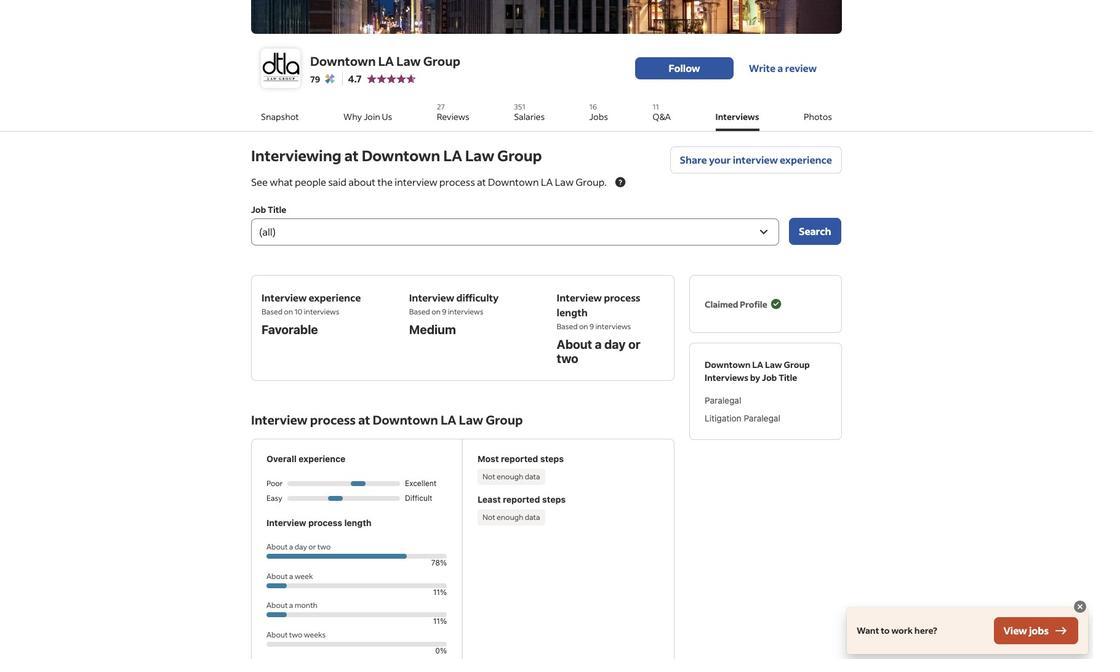 Task type: locate. For each thing, give the bounding box(es) containing it.
not enough data
[[483, 472, 540, 482], [483, 513, 540, 522]]

1 enough from the top
[[497, 472, 523, 482]]

about
[[349, 175, 376, 188]]

1 vertical spatial data
[[525, 513, 540, 522]]

about a week
[[267, 572, 313, 581]]

1 vertical spatial 11%
[[433, 617, 447, 626]]

about
[[557, 337, 592, 352], [267, 543, 288, 552], [267, 572, 288, 581], [267, 601, 288, 610], [267, 630, 288, 640]]

11% up 0%
[[433, 617, 447, 626]]

job inside downtown la law group interviews by job title
[[762, 372, 777, 384]]

11 q&a
[[653, 102, 671, 123]]

interview inside interview experience based on 10 interviews favorable
[[262, 291, 307, 304]]

enough for most
[[497, 472, 523, 482]]

at
[[344, 146, 359, 165], [477, 175, 486, 188], [358, 412, 370, 428]]

reported for most
[[501, 454, 538, 464]]

0 horizontal spatial two
[[289, 630, 302, 640]]

work wellbeing logo image
[[325, 74, 335, 84]]

11%
[[433, 588, 447, 597], [433, 617, 447, 626]]

data
[[525, 472, 540, 482], [525, 513, 540, 522]]

0 vertical spatial length
[[557, 306, 588, 319]]

0 vertical spatial experience
[[780, 153, 832, 166]]

1 not from the top
[[483, 472, 495, 482]]

photos
[[804, 111, 832, 123]]

not down "least" at left
[[483, 513, 495, 522]]

interviews left by
[[705, 372, 749, 384]]

group down salaries
[[498, 146, 542, 165]]

2 enough from the top
[[497, 513, 523, 522]]

length for interview process length based on 9 interviews about a day or two
[[557, 306, 588, 319]]

steps
[[540, 454, 564, 464], [542, 494, 566, 505]]

job
[[251, 204, 266, 215], [762, 372, 777, 384]]

about two weeks
[[267, 630, 326, 640]]

0 vertical spatial steps
[[540, 454, 564, 464]]

close image
[[1073, 600, 1088, 614]]

interview right the on the top of page
[[395, 175, 438, 188]]

1 vertical spatial reported
[[503, 494, 540, 505]]

group.
[[576, 175, 607, 188]]

on for favorable
[[284, 307, 293, 316]]

downtown inside downtown la law group interviews by job title
[[705, 359, 751, 371]]

law inside downtown la law group interviews by job title
[[765, 359, 782, 371]]

0 horizontal spatial title
[[268, 204, 286, 215]]

paralegal up the litigation at the bottom right of page
[[705, 395, 742, 406]]

job right by
[[762, 372, 777, 384]]

interviews inside downtown la law group interviews by job title
[[705, 372, 749, 384]]

paralegal down paralegal "link"
[[744, 413, 781, 424]]

1 horizontal spatial job
[[762, 372, 777, 384]]

1 vertical spatial two
[[318, 543, 331, 552]]

enough down least reported steps
[[497, 513, 523, 522]]

what
[[270, 175, 293, 188]]

1 vertical spatial interview
[[395, 175, 438, 188]]

view jobs link
[[994, 618, 1079, 645]]

group up most
[[486, 412, 523, 428]]

1 vertical spatial not
[[483, 513, 495, 522]]

0 horizontal spatial interview
[[395, 175, 438, 188]]

0 horizontal spatial job
[[251, 204, 266, 215]]

1 horizontal spatial title
[[779, 372, 797, 384]]

paralegal
[[705, 395, 742, 406], [744, 413, 781, 424]]

day
[[605, 337, 626, 352], [295, 543, 307, 552]]

excellent
[[405, 479, 437, 488]]

0 horizontal spatial paralegal
[[705, 395, 742, 406]]

steps down the most reported steps
[[542, 494, 566, 505]]

reported right most
[[501, 454, 538, 464]]

interviews up 'your'
[[716, 111, 759, 123]]

0 horizontal spatial interviews
[[304, 307, 340, 316]]

1 horizontal spatial interviews
[[448, 307, 484, 316]]

write
[[749, 62, 776, 74]]

interview for interview process at downtown la law group
[[251, 412, 308, 428]]

the
[[378, 175, 393, 188]]

2 horizontal spatial on
[[579, 322, 588, 331]]

27
[[437, 102, 445, 111]]

title down what
[[268, 204, 286, 215]]

2 vertical spatial experience
[[299, 454, 346, 464]]

0 horizontal spatial day
[[295, 543, 307, 552]]

not enough data down the most reported steps
[[483, 472, 540, 482]]

title inside downtown la law group interviews by job title
[[779, 372, 797, 384]]

1 vertical spatial paralegal
[[744, 413, 781, 424]]

0 vertical spatial job
[[251, 204, 266, 215]]

interview
[[733, 153, 778, 166], [395, 175, 438, 188]]

0%
[[435, 646, 447, 656]]

data down least reported steps
[[525, 513, 540, 522]]

1 11% from the top
[[433, 588, 447, 597]]

1 horizontal spatial based
[[409, 307, 430, 316]]

1 horizontal spatial on
[[432, 307, 441, 316]]

0 vertical spatial paralegal
[[705, 395, 742, 406]]

0 vertical spatial 9
[[442, 307, 447, 316]]

2 not enough data from the top
[[483, 513, 540, 522]]

0 vertical spatial day
[[605, 337, 626, 352]]

0 horizontal spatial on
[[284, 307, 293, 316]]

0 vertical spatial title
[[268, 204, 286, 215]]

interview inside the 'interview process length based on 9 interviews about a day or two'
[[557, 291, 602, 304]]

why join us
[[344, 111, 392, 123]]

1 not enough data from the top
[[483, 472, 540, 482]]

0 horizontal spatial length
[[344, 518, 372, 528]]

1 horizontal spatial length
[[557, 306, 588, 319]]

here?
[[915, 625, 938, 637]]

length inside the 'interview process length based on 9 interviews about a day or two'
[[557, 306, 588, 319]]

interviews for medium
[[448, 307, 484, 316]]

not for least
[[483, 513, 495, 522]]

1 data from the top
[[525, 472, 540, 482]]

jobs
[[590, 111, 608, 123]]

enough down the most reported steps
[[497, 472, 523, 482]]

0 vertical spatial not
[[483, 472, 495, 482]]

1 vertical spatial not enough data
[[483, 513, 540, 522]]

job title
[[251, 204, 286, 215]]

la
[[378, 53, 394, 69], [443, 146, 462, 165], [541, 175, 553, 188], [753, 359, 764, 371], [441, 412, 456, 428]]

a for about a week
[[289, 572, 293, 581]]

2 not from the top
[[483, 513, 495, 522]]

not enough data for most
[[483, 472, 540, 482]]

0 vertical spatial reported
[[501, 454, 538, 464]]

title
[[268, 204, 286, 215], [779, 372, 797, 384]]

snapshot link
[[261, 98, 299, 131]]

based inside interview difficulty based on 9 interviews medium
[[409, 307, 430, 316]]

most
[[478, 454, 499, 464]]

title up paralegal "link"
[[779, 372, 797, 384]]

reported for least
[[503, 494, 540, 505]]

1 vertical spatial length
[[344, 518, 372, 528]]

1 horizontal spatial 9
[[590, 322, 594, 331]]

interviewing at downtown la law group
[[251, 146, 542, 165]]

about for about two weeks
[[267, 630, 288, 640]]

1 vertical spatial interviews
[[705, 372, 749, 384]]

process for interview process length based on 9 interviews about a day or two
[[604, 291, 641, 304]]

interview for interview process length
[[267, 518, 306, 528]]

work
[[892, 625, 913, 637]]

about for about a day or two
[[267, 543, 288, 552]]

0 horizontal spatial 9
[[442, 307, 447, 316]]

1 vertical spatial title
[[779, 372, 797, 384]]

1 vertical spatial job
[[762, 372, 777, 384]]

not down most
[[483, 472, 495, 482]]

process for interview process at downtown la law group
[[310, 412, 356, 428]]

interviews
[[304, 307, 340, 316], [448, 307, 484, 316], [596, 322, 631, 331]]

paralegal link
[[705, 394, 827, 407]]

1 horizontal spatial interview
[[733, 153, 778, 166]]

job down see
[[251, 204, 266, 215]]

experience
[[780, 153, 832, 166], [309, 291, 361, 304], [299, 454, 346, 464]]

2 11% from the top
[[433, 617, 447, 626]]

claimed
[[705, 298, 739, 310]]

interview right 'your'
[[733, 153, 778, 166]]

interview inside interview difficulty based on 9 interviews medium
[[409, 291, 454, 304]]

interview process at downtown la law group
[[251, 412, 523, 428]]

experience down "photos"
[[780, 153, 832, 166]]

1 vertical spatial experience
[[309, 291, 361, 304]]

about inside the 'interview process length based on 9 interviews about a day or two'
[[557, 337, 592, 352]]

on inside interview experience based on 10 interviews favorable
[[284, 307, 293, 316]]

view jobs
[[1004, 624, 1049, 637]]

a
[[778, 62, 783, 74], [595, 337, 602, 352], [289, 543, 293, 552], [289, 572, 293, 581], [289, 601, 293, 610]]

interviews inside interview experience based on 10 interviews favorable
[[304, 307, 340, 316]]

on for medium
[[432, 307, 441, 316]]

1 horizontal spatial or
[[629, 337, 641, 352]]

process
[[439, 175, 475, 188], [604, 291, 641, 304], [310, 412, 356, 428], [308, 518, 342, 528]]

2 horizontal spatial two
[[557, 352, 579, 366]]

0 vertical spatial data
[[525, 472, 540, 482]]

not enough data down least reported steps
[[483, 513, 540, 522]]

process inside the 'interview process length based on 9 interviews about a day or two'
[[604, 291, 641, 304]]

interview process length
[[267, 518, 372, 528]]

0 horizontal spatial or
[[309, 543, 316, 552]]

about a day or two
[[267, 543, 331, 552]]

0 vertical spatial interviews
[[716, 111, 759, 123]]

interviews inside interview difficulty based on 9 interviews medium
[[448, 307, 484, 316]]

two inside the 'interview process length based on 9 interviews about a day or two'
[[557, 352, 579, 366]]

interview experience based on 10 interviews favorable
[[262, 291, 361, 337]]

want to work here?
[[857, 625, 938, 637]]

9
[[442, 307, 447, 316], [590, 322, 594, 331]]

most reported steps
[[478, 454, 564, 464]]

2 vertical spatial two
[[289, 630, 302, 640]]

group up paralegal "link"
[[784, 359, 810, 371]]

11% down 78%
[[433, 588, 447, 597]]

disclaimer image
[[614, 176, 627, 188]]

write a review
[[749, 62, 817, 74]]

process for interview process length
[[308, 518, 342, 528]]

about for about a month
[[267, 601, 288, 610]]

or inside the 'interview process length based on 9 interviews about a day or two'
[[629, 337, 641, 352]]

on inside the 'interview process length based on 9 interviews about a day or two'
[[579, 322, 588, 331]]

11% for week
[[433, 588, 447, 597]]

1 vertical spatial steps
[[542, 494, 566, 505]]

data down the most reported steps
[[525, 472, 540, 482]]

0 vertical spatial enough
[[497, 472, 523, 482]]

reported right "least" at left
[[503, 494, 540, 505]]

79
[[310, 73, 320, 85]]

salaries
[[514, 111, 545, 123]]

2 horizontal spatial interviews
[[596, 322, 631, 331]]

experience inside interview experience based on 10 interviews favorable
[[309, 291, 361, 304]]

0 vertical spatial at
[[344, 146, 359, 165]]

difficulty
[[456, 291, 499, 304]]

1 vertical spatial 9
[[590, 322, 594, 331]]

0 vertical spatial 11%
[[433, 588, 447, 597]]

experience up favorable
[[309, 291, 361, 304]]

0 vertical spatial or
[[629, 337, 641, 352]]

downtown
[[310, 53, 376, 69], [362, 146, 440, 165], [488, 175, 539, 188], [705, 359, 751, 371], [373, 412, 438, 428]]

1 vertical spatial at
[[477, 175, 486, 188]]

interview for interview difficulty based on 9 interviews medium
[[409, 291, 454, 304]]

1 horizontal spatial two
[[318, 543, 331, 552]]

experience right overall
[[299, 454, 346, 464]]

2 horizontal spatial based
[[557, 322, 578, 331]]

based for medium
[[409, 307, 430, 316]]

based inside interview experience based on 10 interviews favorable
[[262, 307, 283, 316]]

1 horizontal spatial day
[[605, 337, 626, 352]]

share
[[680, 153, 707, 166]]

27 reviews
[[437, 102, 470, 123]]

78%
[[431, 558, 447, 568]]

11
[[653, 102, 659, 111]]

snapshot
[[261, 111, 299, 123]]

steps up least reported steps
[[540, 454, 564, 464]]

0 horizontal spatial based
[[262, 307, 283, 316]]

on inside interview difficulty based on 9 interviews medium
[[432, 307, 441, 316]]

people
[[295, 175, 326, 188]]

2 data from the top
[[525, 513, 540, 522]]

1 vertical spatial enough
[[497, 513, 523, 522]]

0 vertical spatial two
[[557, 352, 579, 366]]

two
[[557, 352, 579, 366], [318, 543, 331, 552], [289, 630, 302, 640]]

0 vertical spatial interview
[[733, 153, 778, 166]]

0 vertical spatial not enough data
[[483, 472, 540, 482]]



Task type: vqa. For each thing, say whether or not it's contained in the screenshot.


Task type: describe. For each thing, give the bounding box(es) containing it.
why join us link
[[344, 98, 392, 131]]

4.7
[[348, 72, 362, 85]]

steps for most reported steps
[[540, 454, 564, 464]]

interview for interview process length based on 9 interviews about a day or two
[[557, 291, 602, 304]]

medium
[[409, 323, 456, 337]]

interviews link
[[716, 98, 759, 131]]

search button
[[789, 218, 841, 245]]

16
[[590, 102, 597, 111]]

difficult
[[405, 494, 432, 503]]

351 salaries
[[514, 102, 545, 123]]

review
[[785, 62, 817, 74]]

length for interview process length
[[344, 518, 372, 528]]

reviews
[[437, 111, 470, 123]]

write a review link
[[734, 57, 832, 79]]

interviews inside the 'interview process length based on 9 interviews about a day or two'
[[596, 322, 631, 331]]

group up 27
[[423, 53, 461, 69]]

data for least reported steps
[[525, 513, 540, 522]]

q&a
[[653, 111, 671, 123]]

month
[[295, 601, 318, 610]]

1 vertical spatial day
[[295, 543, 307, 552]]

about for about a week
[[267, 572, 288, 581]]

want
[[857, 625, 879, 637]]

us
[[382, 111, 392, 123]]

why
[[344, 111, 362, 123]]

interviewing
[[251, 146, 342, 165]]

share your interview experience link
[[670, 147, 842, 174]]

least reported steps
[[478, 494, 566, 505]]

a for about a month
[[289, 601, 293, 610]]

downtown la law group interviews by job title
[[705, 359, 810, 384]]

least
[[478, 494, 501, 505]]

see what people said about the interview process at downtown la law group.
[[251, 175, 607, 188]]

2 vertical spatial at
[[358, 412, 370, 428]]

16 jobs
[[590, 102, 608, 123]]

poor
[[267, 479, 283, 488]]

weeks
[[304, 630, 326, 640]]

1 vertical spatial or
[[309, 543, 316, 552]]

claimed profile button
[[705, 291, 782, 318]]

not enough data for least
[[483, 513, 540, 522]]

interview process length based on 9 interviews about a day or two
[[557, 291, 641, 366]]

view
[[1004, 624, 1027, 637]]

interview for interview experience based on 10 interviews favorable
[[262, 291, 307, 304]]

day inside the 'interview process length based on 9 interviews about a day or two'
[[605, 337, 626, 352]]

see
[[251, 175, 268, 188]]

overall experience
[[267, 454, 346, 464]]

1 horizontal spatial paralegal
[[744, 413, 781, 424]]

9 inside interview difficulty based on 9 interviews medium
[[442, 307, 447, 316]]

week
[[295, 572, 313, 581]]

litigation paralegal link
[[705, 412, 827, 425]]

experience for interview
[[309, 291, 361, 304]]

share your interview experience
[[680, 153, 832, 166]]

10
[[295, 307, 302, 316]]

based inside the 'interview process length based on 9 interviews about a day or two'
[[557, 322, 578, 331]]

351
[[514, 102, 525, 111]]

to
[[881, 625, 890, 637]]

easy
[[267, 494, 282, 503]]

a inside the 'interview process length based on 9 interviews about a day or two'
[[595, 337, 602, 352]]

by
[[750, 372, 761, 384]]

profile
[[740, 298, 768, 310]]

interview difficulty based on 9 interviews medium
[[409, 291, 499, 337]]

a for write a review
[[778, 62, 783, 74]]

follow button
[[635, 57, 734, 79]]

a for about a day or two
[[289, 543, 293, 552]]

la inside downtown la law group interviews by job title
[[753, 359, 764, 371]]

data for most reported steps
[[525, 472, 540, 482]]

not for most
[[483, 472, 495, 482]]

steps for least reported steps
[[542, 494, 566, 505]]

photos link
[[804, 98, 832, 131]]

join
[[364, 111, 380, 123]]

9 inside the 'interview process length based on 9 interviews about a day or two'
[[590, 322, 594, 331]]

your
[[709, 153, 731, 166]]

litigation
[[705, 413, 742, 424]]

based for favorable
[[262, 307, 283, 316]]

downtown la law group
[[310, 53, 461, 69]]

claimed profile
[[705, 298, 768, 310]]

search
[[799, 225, 831, 238]]

follow
[[669, 62, 700, 74]]

favorable
[[262, 323, 318, 337]]

litigation paralegal
[[705, 413, 781, 424]]

11% for month
[[433, 617, 447, 626]]

jobs
[[1029, 624, 1049, 637]]

experience for overall
[[299, 454, 346, 464]]

enough for least
[[497, 513, 523, 522]]

about a month
[[267, 601, 318, 610]]

interviews for favorable
[[304, 307, 340, 316]]

paralegal inside "link"
[[705, 395, 742, 406]]

group inside downtown la law group interviews by job title
[[784, 359, 810, 371]]

said
[[328, 175, 347, 188]]

overall
[[267, 454, 297, 464]]



